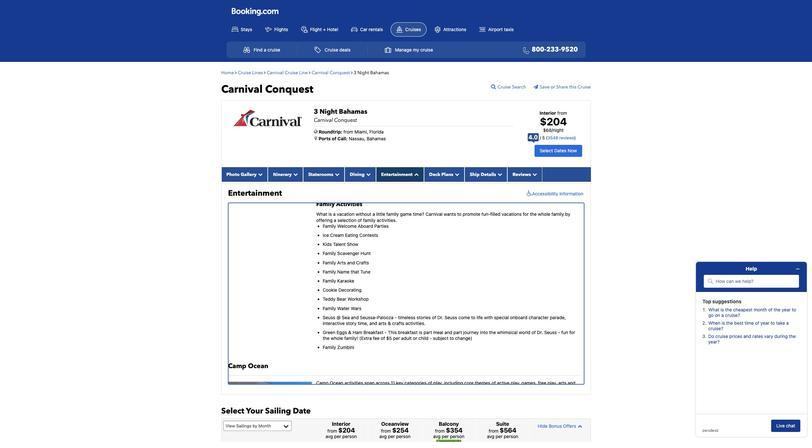 Task type: describe. For each thing, give the bounding box(es) containing it.
penguin
[[370, 404, 387, 409]]

accessibility information link
[[525, 191, 583, 197]]

1 part from the left
[[424, 330, 432, 335]]

and inside green eggs & ham breakfast - this breakfast is part meal and part journey into the whimsical world of dr. seuss - fun for the whole family! (extra fee of $5 per adult or child - subject to change)
[[445, 330, 452, 335]]

whole inside green eggs & ham breakfast - this breakfast is part meal and part journey into the whimsical world of dr. seuss - fun for the whole family! (extra fee of $5 per adult or child - subject to change)
[[331, 336, 343, 341]]

800-233-9520
[[532, 45, 578, 54]]

from for oceanview from $254 avg per person
[[381, 428, 391, 434]]

$5
[[386, 336, 392, 341]]

airport taxis
[[488, 26, 514, 32]]

for inside green eggs & ham breakfast - this breakfast is part meal and part journey into the whimsical world of dr. seuss - fun for the whole family! (extra fee of $5 per adult or child - subject to change)
[[569, 330, 575, 335]]

angle right image for carnival
[[309, 70, 311, 75]]

bear
[[337, 296, 346, 302]]

2 vertical spatial bahamas
[[367, 136, 386, 141]]

car rentals link
[[346, 23, 388, 36]]

accessibility
[[532, 191, 558, 196]]

1 vertical spatial activities
[[429, 392, 448, 398]]

photo
[[226, 171, 240, 178]]

4.0
[[529, 134, 538, 141]]

dining
[[350, 171, 365, 178]]

itinerary button
[[268, 167, 303, 182]]

interior from $204 avg per person
[[326, 421, 357, 439]]

avg for $564
[[487, 434, 494, 439]]

timeless
[[398, 315, 415, 320]]

cruises link
[[391, 22, 427, 37]]

per for $354
[[442, 434, 449, 439]]

time, inside the camp ocean activities span across 11 key categories of play, including core themes of active play, games, free play, arts and crafts and digital, coupled with additional categories such as role play, music, party time, science and discovery, social and food fun, all designed to find the ideal combination of activities catering to children's varied interests. more than 200 new ocean-inspired activities will range from educational games to creative arts opportunities such as design your own aquarium, sea salt art and create a penguin from oreos. examples of activities
[[491, 386, 502, 392]]

family for zumbini
[[323, 345, 336, 350]]

0 vertical spatial categories
[[405, 380, 427, 386]]

camp ocean
[[228, 362, 268, 371]]

flight
[[310, 26, 322, 32]]

to down coupled
[[363, 392, 367, 398]]

sailings
[[236, 423, 251, 429]]

talent
[[333, 242, 346, 247]]

- left fun
[[558, 330, 560, 335]]

with inside the camp ocean activities span across 11 key categories of play, including core themes of active play, games, free play, arts and crafts and digital, coupled with additional categories such as role play, music, party time, science and discovery, social and food fun, all designed to find the ideal combination of activities catering to children's varied interests. more than 200 new ocean-inspired activities will range from educational games to creative arts opportunities such as design your own aquarium, sea salt art and create a penguin from oreos. examples of activities
[[372, 386, 381, 392]]

activities. inside family activities what is a vacation without a little family game time? carnival wants to promote fun-filled vacations for the whole family by offering a selection of family activities.
[[377, 217, 397, 223]]

ports
[[319, 136, 331, 141]]

reviews
[[559, 135, 574, 140]]

camp for camp ocean
[[228, 362, 246, 371]]

activities. inside seuss @ sea and seussa-palooza - timeless stories of dr. seuss come to life with special onboard character parade, interactive story time, and arts & crafts activities.
[[406, 321, 426, 326]]

arts inside seuss @ sea and seussa-palooza - timeless stories of dr. seuss come to life with special onboard character parade, interactive story time, and arts & crafts activities.
[[379, 321, 387, 326]]

reviews button
[[507, 167, 542, 182]]

flights link
[[260, 23, 293, 36]]

deck plans
[[429, 171, 453, 178]]

share
[[556, 84, 568, 90]]

parties
[[374, 223, 389, 229]]

to right the "games" at the bottom right
[[442, 398, 446, 403]]

person for $354
[[450, 434, 465, 439]]

2 horizontal spatial family
[[552, 212, 564, 217]]

carnival inside family activities what is a vacation without a little family game time? carnival wants to promote fun-filled vacations for the whole family by offering a selection of family activities.
[[426, 212, 443, 217]]

select for select          dates now
[[540, 148, 553, 153]]

9520
[[561, 45, 578, 54]]

dining button
[[345, 167, 376, 182]]

person for $254
[[396, 434, 411, 439]]

- right child
[[430, 336, 432, 341]]

lines
[[252, 70, 263, 76]]

/ inside interior from $204 $68 / night
[[552, 127, 553, 133]]

1 vertical spatial by
[[253, 423, 257, 429]]

or inside green eggs & ham breakfast - this breakfast is part meal and part journey into the whimsical world of dr. seuss - fun for the whole family! (extra fee of $5 per adult or child - subject to change)
[[413, 336, 417, 341]]

designed
[[342, 392, 362, 398]]

cruise for find a cruise
[[268, 47, 280, 53]]

recommended image
[[436, 440, 461, 442]]

entertainment inside dropdown button
[[381, 171, 413, 178]]

per for $204
[[334, 434, 341, 439]]

family welcome aboard parties
[[323, 223, 389, 229]]

$204 for interior from $204 $68 / night
[[540, 115, 567, 128]]

balcony
[[439, 421, 459, 427]]

1 vertical spatial your
[[246, 406, 263, 417]]

hunt
[[361, 251, 371, 256]]

camp for camp ocean activities span across 11 key categories of play, including core themes of active play, games, free play, arts and crafts and digital, coupled with additional categories such as role play, music, party time, science and discovery, social and food fun, all designed to find the ideal combination of activities catering to children's varied interests. more than 200 new ocean-inspired activities will range from educational games to creative arts opportunities such as design your own aquarium, sea salt art and create a penguin from oreos. examples of activities
[[316, 380, 329, 386]]

$204 for interior from $204 avg per person
[[338, 427, 355, 434]]

itinerary
[[273, 171, 292, 178]]

3548 reviews link
[[548, 135, 574, 140]]

staterooms
[[308, 171, 333, 178]]

ports of call: nassau, bahamas
[[319, 136, 386, 141]]

change)
[[455, 336, 472, 341]]

breakfast
[[398, 330, 418, 335]]

0 horizontal spatial such
[[427, 386, 437, 392]]

offering
[[316, 217, 333, 223]]

1 horizontal spatial or
[[551, 84, 555, 90]]

(
[[546, 135, 548, 140]]

stays link
[[226, 23, 257, 36]]

coupled
[[354, 386, 371, 392]]

carnival cruise line
[[267, 70, 308, 76]]

select          dates now link
[[535, 145, 582, 157]]

play, up social
[[548, 380, 557, 386]]

the down green at the left bottom of page
[[323, 336, 330, 341]]

carnival conquest main content
[[218, 65, 594, 442]]

selection
[[338, 217, 357, 223]]

cruise deals link
[[307, 43, 358, 56]]

play, up catering
[[453, 386, 463, 392]]

200
[[552, 392, 560, 398]]

camp ocean activities span across 11 key categories of play, including core themes of active play, games, free play, arts and crafts and digital, coupled with additional categories such as role play, music, party time, science and discovery, social and food fun, all designed to find the ideal combination of activities catering to children's varied interests. more than 200 new ocean-inspired activities will range from educational games to creative arts opportunities such as design your own aquarium, sea salt art and create a penguin from oreos. examples of activities
[[316, 380, 579, 409]]

1 vertical spatial as
[[515, 398, 520, 403]]

welcome
[[337, 223, 357, 229]]

0 horizontal spatial seuss
[[323, 315, 335, 320]]

oceanview from $254 avg per person
[[379, 421, 411, 439]]

ice
[[323, 233, 329, 238]]

2 vertical spatial activities
[[349, 398, 368, 403]]

more
[[529, 392, 540, 398]]

crafts inside seuss @ sea and seussa-palooza - timeless stories of dr. seuss come to life with special onboard character parade, interactive story time, and arts & crafts activities.
[[392, 321, 404, 326]]

cruise left 'line' on the top
[[285, 70, 298, 76]]

free
[[538, 380, 546, 386]]

chevron down image for deck plans
[[453, 172, 460, 177]]

home link
[[221, 70, 234, 76]]

the right 'into'
[[489, 330, 496, 335]]

conquest inside 3 night bahamas carnival conquest
[[334, 117, 357, 124]]

1 vertical spatial such
[[503, 398, 514, 403]]

time?
[[413, 212, 424, 217]]

core
[[464, 380, 474, 386]]

from for suite from $564 avg per person
[[489, 428, 499, 434]]

travel menu navigation
[[226, 41, 586, 58]]

is inside family activities what is a vacation without a little family game time? carnival wants to promote fun-filled vacations for the whole family by offering a selection of family activities.
[[329, 212, 332, 217]]

cookie
[[323, 287, 337, 293]]

from down ideal
[[390, 398, 400, 403]]

family scavenger hunt
[[323, 251, 371, 256]]

interior from $204 $68 / night
[[540, 110, 567, 133]]

find a cruise
[[254, 47, 280, 53]]

carnival cruise line image
[[233, 109, 303, 127]]

seuss @ sea and seussa-palooza - timeless stories of dr. seuss come to life with special onboard character parade, interactive story time, and arts & crafts activities.
[[323, 315, 566, 326]]

angle right image for cruise
[[264, 70, 266, 75]]

games
[[427, 398, 441, 403]]

call:
[[338, 136, 348, 141]]

0 vertical spatial conquest
[[330, 70, 350, 76]]

this
[[388, 330, 397, 335]]

from down the range
[[388, 404, 398, 409]]

green
[[323, 330, 335, 335]]

3 for 3 night bahamas carnival conquest
[[314, 107, 318, 116]]

now
[[568, 148, 577, 153]]

cruise deals
[[325, 47, 351, 53]]

a right offering
[[334, 217, 336, 223]]

deck
[[429, 171, 440, 178]]

1 vertical spatial conquest
[[265, 82, 313, 97]]

carnival cruise line link
[[267, 70, 308, 76]]

save or share this cruise
[[540, 84, 591, 90]]

teddy
[[323, 296, 336, 302]]

1 vertical spatial categories
[[404, 386, 426, 392]]

a left vacation
[[333, 212, 336, 217]]

cruises
[[405, 26, 421, 32]]

onboard
[[510, 315, 528, 320]]

per for $254
[[388, 434, 395, 439]]

flights
[[274, 26, 288, 32]]

with inside seuss @ sea and seussa-palooza - timeless stories of dr. seuss come to life with special onboard character parade, interactive story time, and arts & crafts activities.
[[484, 315, 493, 320]]

1 angle right image from the left
[[235, 70, 237, 75]]

entertainment button
[[376, 167, 424, 182]]

family activities what is a vacation without a little family game time? carnival wants to promote fun-filled vacations for the whole family by offering a selection of family activities.
[[316, 200, 570, 223]]

special
[[494, 315, 509, 320]]

cruise for cruise deals
[[325, 47, 338, 53]]

0 horizontal spatial as
[[438, 386, 443, 392]]

play, left including
[[433, 380, 443, 386]]

arts
[[337, 260, 346, 265]]

family water wars
[[323, 306, 362, 311]]

design
[[521, 398, 535, 403]]

time, inside seuss @ sea and seussa-palooza - timeless stories of dr. seuss come to life with special onboard character parade, interactive story time, and arts & crafts activities.
[[358, 321, 368, 326]]

hotel
[[327, 26, 338, 32]]

new
[[561, 392, 570, 398]]

ship details button
[[465, 167, 507, 182]]

of inside family activities what is a vacation without a little family game time? carnival wants to promote fun-filled vacations for the whole family by offering a selection of family activities.
[[358, 217, 362, 223]]

your inside the camp ocean activities span across 11 key categories of play, including core themes of active play, games, free play, arts and crafts and digital, coupled with additional categories such as role play, music, party time, science and discovery, social and food fun, all designed to find the ideal combination of activities catering to children's varied interests. more than 200 new ocean-inspired activities will range from educational games to creative arts opportunities such as design your own aquarium, sea salt art and create a penguin from oreos. examples of activities
[[537, 398, 546, 403]]

carnival right lines
[[267, 70, 284, 76]]

/ inside 4.0 / 5 ( 3548 reviews )
[[540, 135, 541, 140]]

to inside green eggs & ham breakfast - this breakfast is part meal and part journey into the whimsical world of dr. seuss - fun for the whole family! (extra fee of $5 per adult or child - subject to change)
[[450, 336, 454, 341]]



Task type: vqa. For each thing, say whether or not it's contained in the screenshot.
'Select' to the right
yes



Task type: locate. For each thing, give the bounding box(es) containing it.
cruise for cruise search
[[498, 84, 511, 90]]

cruise lines link
[[238, 70, 263, 76]]

the inside the camp ocean activities span across 11 key categories of play, including core themes of active play, games, free play, arts and crafts and digital, coupled with additional categories such as role play, music, party time, science and discovery, social and food fun, all designed to find the ideal combination of activities catering to children's varied interests. more than 200 new ocean-inspired activities will range from educational games to creative arts opportunities such as design your own aquarium, sea salt art and create a penguin from oreos. examples of activities
[[377, 392, 384, 398]]

3 up globe image
[[314, 107, 318, 116]]

science
[[503, 386, 519, 392]]

to inside family activities what is a vacation without a little family game time? carnival wants to promote fun-filled vacations for the whole family by offering a selection of family activities.
[[457, 212, 462, 217]]

search image
[[491, 84, 498, 89]]

0 vertical spatial is
[[329, 212, 332, 217]]

carnival up roundtrip:
[[314, 117, 333, 124]]

0 horizontal spatial cruise
[[268, 47, 280, 53]]

own
[[547, 398, 557, 403]]

2 avg from the left
[[379, 434, 387, 439]]

person inside suite from $564 avg per person
[[504, 434, 518, 439]]

ocean for camp ocean
[[248, 362, 268, 371]]

1 horizontal spatial &
[[388, 321, 391, 326]]

1 vertical spatial carnival conquest
[[221, 82, 313, 97]]

carnival conquest down lines
[[221, 82, 313, 97]]

0 horizontal spatial 3
[[314, 107, 318, 116]]

1 horizontal spatial activities.
[[406, 321, 426, 326]]

0 vertical spatial /
[[552, 127, 553, 133]]

1 horizontal spatial 3
[[354, 70, 356, 76]]

1 vertical spatial activities.
[[406, 321, 426, 326]]

3 right angle right image
[[354, 70, 356, 76]]

from for interior from $204 $68 / night
[[558, 110, 567, 116]]

combination
[[397, 392, 422, 398]]

chevron down image inside deck plans dropdown button
[[453, 172, 460, 177]]

person down suite
[[504, 434, 518, 439]]

family for karaoke
[[323, 278, 336, 284]]

cruise right find
[[268, 47, 280, 53]]

& inside green eggs & ham breakfast - this breakfast is part meal and part journey into the whimsical world of dr. seuss - fun for the whole family! (extra fee of $5 per adult or child - subject to change)
[[348, 330, 351, 335]]

adult
[[401, 336, 412, 341]]

0 vertical spatial entertainment
[[381, 171, 413, 178]]

0 horizontal spatial crafts
[[316, 386, 328, 392]]

family up 'what' at top
[[316, 200, 335, 209]]

1 chevron down image from the left
[[257, 172, 263, 177]]

1 horizontal spatial with
[[484, 315, 493, 320]]

0 vertical spatial bahamas
[[370, 70, 389, 76]]

cruise left deals
[[325, 47, 338, 53]]

2 chevron down image from the left
[[292, 172, 298, 177]]

0 vertical spatial dr.
[[438, 315, 443, 320]]

0 horizontal spatial whole
[[331, 336, 343, 341]]

2 horizontal spatial chevron down image
[[496, 172, 502, 177]]

your up view sailings by month link
[[246, 406, 263, 417]]

$204 down art
[[338, 427, 355, 434]]

1 horizontal spatial /
[[552, 127, 553, 133]]

sea
[[342, 315, 350, 320], [316, 404, 324, 409]]

0 vertical spatial for
[[523, 212, 529, 217]]

sea inside the camp ocean activities span across 11 key categories of play, including core themes of active play, games, free play, arts and crafts and digital, coupled with additional categories such as role play, music, party time, science and discovery, social and food fun, all designed to find the ideal combination of activities catering to children's varied interests. more than 200 new ocean-inspired activities will range from educational games to creative arts opportunities such as design your own aquarium, sea salt art and create a penguin from oreos. examples of activities
[[316, 404, 324, 409]]

bahamas for 3 night bahamas carnival conquest
[[339, 107, 367, 116]]

crafts up food
[[316, 386, 328, 392]]

& down palooza
[[388, 321, 391, 326]]

3 avg from the left
[[433, 434, 441, 439]]

nassau,
[[349, 136, 366, 141]]

activities up create
[[349, 398, 368, 403]]

family left arts
[[323, 260, 336, 265]]

part up change)
[[454, 330, 462, 335]]

1 horizontal spatial seuss
[[445, 315, 457, 320]]

family down accessibility information
[[552, 212, 564, 217]]

from for roundtrip: from miami, florida
[[344, 129, 353, 134]]

$204 inside interior from $204 $68 / night
[[540, 115, 567, 128]]

dates
[[554, 148, 567, 153]]

bahamas for 3 night bahamas
[[370, 70, 389, 76]]

$204 up 4.0 / 5 ( 3548 reviews )
[[540, 115, 567, 128]]

time, down seussa-
[[358, 321, 368, 326]]

chevron down image inside staterooms dropdown button
[[333, 172, 340, 177]]

1 horizontal spatial ocean
[[330, 380, 343, 386]]

crafts inside the camp ocean activities span across 11 key categories of play, including core themes of active play, games, free play, arts and crafts and digital, coupled with additional categories such as role play, music, party time, science and discovery, social and food fun, all designed to find the ideal combination of activities catering to children's varied interests. more than 200 new ocean-inspired activities will range from educational games to creative arts opportunities such as design your own aquarium, sea salt art and create a penguin from oreos. examples of activities
[[316, 386, 328, 392]]

1 vertical spatial with
[[372, 386, 381, 392]]

3 chevron down image from the left
[[496, 172, 502, 177]]

family
[[316, 200, 335, 209], [323, 223, 336, 229], [323, 251, 336, 256], [323, 260, 336, 265], [323, 269, 336, 275], [323, 278, 336, 284], [323, 306, 336, 311], [323, 345, 336, 350]]

select up view
[[221, 406, 244, 417]]

hide
[[538, 423, 548, 429]]

chevron down image left entertainment dropdown button
[[365, 172, 371, 177]]

0 vertical spatial night
[[358, 70, 369, 76]]

play, up science at bottom
[[511, 380, 520, 386]]

1 chevron down image from the left
[[333, 172, 340, 177]]

from for interior from $204 avg per person
[[327, 428, 337, 434]]

part
[[424, 330, 432, 335], [454, 330, 462, 335]]

bahamas up roundtrip: from miami, florida
[[339, 107, 367, 116]]

- left this
[[385, 330, 387, 335]]

zumbini
[[337, 345, 354, 350]]

than
[[541, 392, 550, 398]]

0 horizontal spatial angle right image
[[235, 70, 237, 75]]

with right the life
[[484, 315, 493, 320]]

chevron down image
[[333, 172, 340, 177], [453, 172, 460, 177], [496, 172, 502, 177]]

0 vertical spatial select
[[540, 148, 553, 153]]

find a cruise link
[[236, 43, 287, 56]]

cruise for cruise lines
[[238, 70, 251, 76]]

person inside 'oceanview from $254 avg per person'
[[396, 434, 411, 439]]

family down green at the left bottom of page
[[323, 345, 336, 350]]

a right create
[[366, 404, 369, 409]]

from down interior
[[327, 428, 337, 434]]

games,
[[522, 380, 537, 386]]

bahamas
[[370, 70, 389, 76], [339, 107, 367, 116], [367, 136, 386, 141]]

a inside navigation
[[264, 47, 266, 53]]

ham
[[353, 330, 362, 335]]

angle right image right 'line' on the top
[[309, 70, 311, 75]]

cruise inside the "travel menu" navigation
[[325, 47, 338, 53]]

0 vertical spatial such
[[427, 386, 437, 392]]

from inside suite from $564 avg per person
[[489, 428, 499, 434]]

0 horizontal spatial part
[[424, 330, 432, 335]]

night right angle right image
[[358, 70, 369, 76]]

1 vertical spatial or
[[413, 336, 417, 341]]

such up the "games" at the bottom right
[[427, 386, 437, 392]]

1 horizontal spatial dr.
[[537, 330, 543, 335]]

1 horizontal spatial chevron down image
[[453, 172, 460, 177]]

family name that tune
[[323, 269, 371, 275]]

1 vertical spatial for
[[569, 330, 575, 335]]

0 horizontal spatial activities
[[336, 200, 362, 209]]

booking.com home image
[[232, 7, 278, 16]]

avg inside suite from $564 avg per person
[[487, 434, 494, 439]]

0 horizontal spatial time,
[[358, 321, 368, 326]]

1 horizontal spatial activities
[[441, 404, 460, 409]]

1 vertical spatial dr.
[[537, 330, 543, 335]]

3 inside 3 night bahamas carnival conquest
[[314, 107, 318, 116]]

arts down music,
[[465, 398, 473, 403]]

sea down ocean- on the bottom left of the page
[[316, 404, 324, 409]]

seuss inside green eggs & ham breakfast - this breakfast is part meal and part journey into the whimsical world of dr. seuss - fun for the whole family! (extra fee of $5 per adult or child - subject to change)
[[544, 330, 557, 335]]

workshop
[[348, 296, 369, 302]]

2 person from the left
[[396, 434, 411, 439]]

per for $564
[[496, 434, 503, 439]]

per inside "balcony from $354 avg per person"
[[442, 434, 449, 439]]

person down oceanview
[[396, 434, 411, 439]]

1 horizontal spatial arts
[[465, 398, 473, 403]]

accessibility information
[[532, 191, 583, 196]]

is up offering
[[329, 212, 332, 217]]

as down interests. on the bottom right of page
[[515, 398, 520, 403]]

fun,
[[327, 392, 335, 398]]

avg for $254
[[379, 434, 387, 439]]

arts
[[379, 321, 387, 326], [558, 380, 567, 386], [465, 398, 473, 403]]

1 vertical spatial sea
[[316, 404, 324, 409]]

karaoke
[[337, 278, 354, 284]]

from down oceanview
[[381, 428, 391, 434]]

additional
[[382, 386, 402, 392]]

family for name
[[323, 269, 336, 275]]

ocean for camp ocean activities span across 11 key categories of play, including core themes of active play, games, free play, arts and crafts and digital, coupled with additional categories such as role play, music, party time, science and discovery, social and food fun, all designed to find the ideal combination of activities catering to children's varied interests. more than 200 new ocean-inspired activities will range from educational games to creative arts opportunities such as design your own aquarium, sea salt art and create a penguin from oreos. examples of activities
[[330, 380, 343, 386]]

- right palooza
[[395, 315, 397, 320]]

select your sailing date
[[221, 406, 311, 417]]

0 vertical spatial or
[[551, 84, 555, 90]]

night for 3 night bahamas carnival conquest
[[320, 107, 337, 116]]

for right vacations
[[523, 212, 529, 217]]

1 horizontal spatial camp
[[316, 380, 329, 386]]

0 horizontal spatial entertainment
[[228, 188, 282, 199]]

food
[[316, 392, 326, 398]]

per down oceanview
[[388, 434, 395, 439]]

night for 3 night bahamas
[[358, 70, 369, 76]]

camp inside the camp ocean activities span across 11 key categories of play, including core themes of active play, games, free play, arts and crafts and digital, coupled with additional categories such as role play, music, party time, science and discovery, social and food fun, all designed to find the ideal combination of activities catering to children's varied interests. more than 200 new ocean-inspired activities will range from educational games to creative arts opportunities such as design your own aquarium, sea salt art and create a penguin from oreos. examples of activities
[[316, 380, 329, 386]]

social
[[552, 386, 564, 392]]

family zumbini
[[323, 345, 354, 350]]

or right save
[[551, 84, 555, 90]]

come
[[459, 315, 470, 320]]

1 horizontal spatial whole
[[538, 212, 550, 217]]

game
[[400, 212, 412, 217]]

conquest up roundtrip: from miami, florida
[[334, 117, 357, 124]]

chevron down image left dining
[[333, 172, 340, 177]]

suite
[[496, 421, 509, 427]]

0 vertical spatial whole
[[538, 212, 550, 217]]

family for water
[[323, 306, 336, 311]]

ship
[[470, 171, 480, 178]]

chevron down image for reviews
[[531, 172, 537, 177]]

1 horizontal spatial entertainment
[[381, 171, 413, 178]]

11
[[391, 380, 395, 386]]

little
[[376, 212, 385, 217]]

3 for 3 night bahamas
[[354, 70, 356, 76]]

deck plans button
[[424, 167, 465, 182]]

world
[[519, 330, 530, 335]]

2 chevron down image from the left
[[453, 172, 460, 177]]

aquarium,
[[558, 398, 579, 403]]

chevron down image inside dining dropdown button
[[365, 172, 371, 177]]

cruise left lines
[[238, 70, 251, 76]]

art
[[335, 404, 341, 409]]

with up find
[[372, 386, 381, 392]]

0 vertical spatial arts
[[379, 321, 387, 326]]

1 vertical spatial whole
[[331, 336, 343, 341]]

0 horizontal spatial camp
[[228, 362, 246, 371]]

3 person from the left
[[450, 434, 465, 439]]

rentals
[[369, 26, 383, 32]]

a left little
[[373, 212, 375, 217]]

family for scavenger
[[323, 251, 336, 256]]

night inside 3 night bahamas carnival conquest
[[320, 107, 337, 116]]

angle right image
[[351, 70, 353, 75]]

to right subject
[[450, 336, 454, 341]]

from for balcony from $354 avg per person
[[435, 428, 445, 434]]

0 horizontal spatial ocean
[[248, 362, 268, 371]]

salt
[[325, 404, 333, 409]]

2 vertical spatial conquest
[[334, 117, 357, 124]]

cruise for manage my cruise
[[420, 47, 433, 53]]

family up family karaoke
[[323, 269, 336, 275]]

4 avg from the left
[[487, 434, 494, 439]]

1 horizontal spatial select
[[540, 148, 553, 153]]

cruise left search
[[498, 84, 511, 90]]

florida
[[370, 129, 384, 134]]

palooza
[[377, 315, 394, 320]]

to down music,
[[467, 392, 472, 398]]

0 vertical spatial as
[[438, 386, 443, 392]]

family for welcome
[[323, 223, 336, 229]]

chevron down image
[[257, 172, 263, 177], [292, 172, 298, 177], [365, 172, 371, 177], [531, 172, 537, 177]]

will
[[369, 398, 376, 403]]

dr. inside seuss @ sea and seussa-palooza - timeless stories of dr. seuss come to life with special onboard character parade, interactive story time, and arts & crafts activities.
[[438, 315, 443, 320]]

is up child
[[419, 330, 422, 335]]

per inside interior from $204 avg per person
[[334, 434, 341, 439]]

per inside suite from $564 avg per person
[[496, 434, 503, 439]]

seuss
[[323, 315, 335, 320], [445, 315, 457, 320], [544, 330, 557, 335]]

1 horizontal spatial your
[[537, 398, 546, 403]]

0 horizontal spatial family
[[363, 217, 376, 223]]

cruise
[[268, 47, 280, 53], [420, 47, 433, 53]]

0 vertical spatial crafts
[[392, 321, 404, 326]]

family inside family activities what is a vacation without a little family game time? carnival wants to promote fun-filled vacations for the whole family by offering a selection of family activities.
[[316, 200, 335, 209]]

carnival down cruise lines link
[[221, 82, 263, 97]]

select
[[540, 148, 553, 153], [221, 406, 244, 417]]

activities up vacation
[[336, 200, 362, 209]]

0 vertical spatial $204
[[540, 115, 567, 128]]

whole inside family activities what is a vacation without a little family game time? carnival wants to promote fun-filled vacations for the whole family by offering a selection of family activities.
[[538, 212, 550, 217]]

wheelchair image
[[525, 191, 532, 197]]

4 chevron down image from the left
[[531, 172, 537, 177]]

to right wants
[[457, 212, 462, 217]]

from inside interior from $204 avg per person
[[327, 428, 337, 434]]

from inside "balcony from $354 avg per person"
[[435, 428, 445, 434]]

stays
[[241, 26, 252, 32]]

sailing
[[265, 406, 291, 417]]

& up family! in the bottom of the page
[[348, 330, 351, 335]]

0 vertical spatial activities.
[[377, 217, 397, 223]]

chevron down image inside ship details dropdown button
[[496, 172, 502, 177]]

by left month
[[253, 423, 257, 429]]

from down balcony
[[435, 428, 445, 434]]

per down suite
[[496, 434, 503, 439]]

1 vertical spatial select
[[221, 406, 244, 417]]

0 vertical spatial sea
[[342, 315, 350, 320]]

0 vertical spatial activities
[[345, 380, 363, 386]]

- inside seuss @ sea and seussa-palooza - timeless stories of dr. seuss come to life with special onboard character parade, interactive story time, and arts & crafts activities.
[[395, 315, 397, 320]]

cruise right my
[[420, 47, 433, 53]]

/ up 4.0 / 5 ( 3548 reviews )
[[552, 127, 553, 133]]

vacations
[[502, 212, 522, 217]]

by inside family activities what is a vacation without a little family game time? carnival wants to promote fun-filled vacations for the whole family by offering a selection of family activities.
[[565, 212, 570, 217]]

1 vertical spatial /
[[540, 135, 541, 140]]

chevron down image for staterooms
[[333, 172, 340, 177]]

themes
[[475, 380, 490, 386]]

1 vertical spatial arts
[[558, 380, 567, 386]]

chevron down image inside photo gallery dropdown button
[[257, 172, 263, 177]]

cruise inside dropdown button
[[420, 47, 433, 53]]

0 vertical spatial with
[[484, 315, 493, 320]]

chevron down image up wheelchair icon
[[531, 172, 537, 177]]

flight + hotel
[[310, 26, 338, 32]]

or left child
[[413, 336, 417, 341]]

1 avg from the left
[[326, 434, 333, 439]]

)
[[574, 135, 576, 140]]

chevron down image inside reviews dropdown button
[[531, 172, 537, 177]]

0 vertical spatial 3
[[354, 70, 356, 76]]

part up child
[[424, 330, 432, 335]]

dr. inside green eggs & ham breakfast - this breakfast is part meal and part journey into the whimsical world of dr. seuss - fun for the whole family! (extra fee of $5 per adult or child - subject to change)
[[537, 330, 543, 335]]

avg up recommended image
[[433, 434, 441, 439]]

bahamas down the florida
[[367, 136, 386, 141]]

family down offering
[[323, 223, 336, 229]]

activities inside the camp ocean activities span across 11 key categories of play, including core themes of active play, games, free play, arts and crafts and digital, coupled with additional categories such as role play, music, party time, science and discovery, social and food fun, all designed to find the ideal combination of activities catering to children's varied interests. more than 200 new ocean-inspired activities will range from educational games to creative arts opportunities such as design your own aquarium, sea salt art and create a penguin from oreos. examples of activities
[[441, 404, 460, 409]]

0 vertical spatial &
[[388, 321, 391, 326]]

by down information
[[565, 212, 570, 217]]

month
[[259, 423, 271, 429]]

ocean
[[248, 362, 268, 371], [330, 380, 343, 386]]

activities
[[336, 200, 362, 209], [441, 404, 460, 409]]

a right find
[[264, 47, 266, 53]]

globe image
[[314, 129, 318, 134]]

of
[[332, 136, 336, 141], [358, 217, 362, 223], [432, 315, 436, 320], [532, 330, 536, 335], [381, 336, 385, 341], [428, 380, 432, 386], [492, 380, 496, 386], [424, 392, 428, 398], [435, 404, 440, 409]]

0 horizontal spatial or
[[413, 336, 417, 341]]

attractions
[[443, 26, 466, 32]]

person for $564
[[504, 434, 518, 439]]

to inside seuss @ sea and seussa-palooza - timeless stories of dr. seuss come to life with special onboard character parade, interactive story time, and arts & crafts activities.
[[471, 315, 476, 320]]

arts up social
[[558, 380, 567, 386]]

2 horizontal spatial angle right image
[[309, 70, 311, 75]]

ocean inside the camp ocean activities span across 11 key categories of play, including core themes of active play, games, free play, arts and crafts and digital, coupled with additional categories such as role play, music, party time, science and discovery, social and food fun, all designed to find the ideal combination of activities catering to children's varied interests. more than 200 new ocean-inspired activities will range from educational games to creative arts opportunities such as design your own aquarium, sea salt art and create a penguin from oreos. examples of activities
[[330, 380, 343, 386]]

activities. up parties
[[377, 217, 397, 223]]

role
[[444, 386, 452, 392]]

carnival right 'line' on the top
[[312, 70, 329, 76]]

creative
[[447, 398, 464, 403]]

time, up varied
[[491, 386, 502, 392]]

person for $204
[[342, 434, 357, 439]]

chevron up image
[[413, 172, 419, 177]]

to left the life
[[471, 315, 476, 320]]

activities inside family activities what is a vacation without a little family game time? carnival wants to promote fun-filled vacations for the whole family by offering a selection of family activities.
[[336, 200, 362, 209]]

your
[[537, 398, 546, 403], [246, 406, 263, 417]]

green eggs & ham breakfast - this breakfast is part meal and part journey into the whimsical world of dr. seuss - fun for the whole family! (extra fee of $5 per adult or child - subject to change)
[[323, 330, 575, 341]]

including
[[444, 380, 463, 386]]

avg for $354
[[433, 434, 441, 439]]

3 angle right image from the left
[[309, 70, 311, 75]]

avg inside "balcony from $354 avg per person"
[[433, 434, 441, 439]]

carnival
[[267, 70, 284, 76], [312, 70, 329, 76], [221, 82, 263, 97], [314, 117, 333, 124], [426, 212, 443, 217]]

activities up digital,
[[345, 380, 363, 386]]

for inside family activities what is a vacation without a little family game time? carnival wants to promote fun-filled vacations for the whole family by offering a selection of family activities.
[[523, 212, 529, 217]]

sea right @
[[342, 315, 350, 320]]

chevron down image left itinerary
[[257, 172, 263, 177]]

ideal
[[385, 392, 395, 398]]

1 horizontal spatial family
[[386, 212, 399, 217]]

from up ports of call: nassau, bahamas
[[344, 129, 353, 134]]

1 vertical spatial 3
[[314, 107, 318, 116]]

1 horizontal spatial night
[[358, 70, 369, 76]]

0 vertical spatial carnival conquest
[[312, 70, 350, 76]]

person inside interior from $204 avg per person
[[342, 434, 357, 439]]

for right fun
[[569, 330, 575, 335]]

cruise search link
[[491, 84, 533, 90]]

1 person from the left
[[342, 434, 357, 439]]

manage my cruise button
[[378, 43, 440, 56]]

2 cruise from the left
[[420, 47, 433, 53]]

3 chevron down image from the left
[[365, 172, 371, 177]]

0 horizontal spatial $204
[[338, 427, 355, 434]]

per inside 'oceanview from $254 avg per person'
[[388, 434, 395, 439]]

chevron down image for photo gallery
[[257, 172, 263, 177]]

& inside seuss @ sea and seussa-palooza - timeless stories of dr. seuss come to life with special onboard character parade, interactive story time, and arts & crafts activities.
[[388, 321, 391, 326]]

angle right image right lines
[[264, 70, 266, 75]]

eating
[[345, 233, 358, 238]]

cruise right this
[[578, 84, 591, 90]]

1 vertical spatial activities
[[441, 404, 460, 409]]

select for select your sailing date
[[221, 406, 244, 417]]

1 horizontal spatial for
[[569, 330, 575, 335]]

car
[[360, 26, 368, 32]]

bahamas inside 3 night bahamas carnival conquest
[[339, 107, 367, 116]]

1 horizontal spatial part
[[454, 330, 462, 335]]

catering
[[449, 392, 466, 398]]

chevron up image
[[576, 424, 582, 429]]

1 vertical spatial $204
[[338, 427, 355, 434]]

1 horizontal spatial is
[[419, 330, 422, 335]]

conquest left angle right image
[[330, 70, 350, 76]]

paper plane image
[[534, 85, 540, 89]]

0 horizontal spatial is
[[329, 212, 332, 217]]

4 person from the left
[[504, 434, 518, 439]]

2 angle right image from the left
[[264, 70, 266, 75]]

chevron down image for dining
[[365, 172, 371, 177]]

per down this
[[393, 336, 400, 341]]

avg down oceanview
[[379, 434, 387, 439]]

is inside green eggs & ham breakfast - this breakfast is part meal and part journey into the whimsical world of dr. seuss - fun for the whole family! (extra fee of $5 per adult or child - subject to change)
[[419, 330, 422, 335]]

a inside the camp ocean activities span across 11 key categories of play, including core themes of active play, games, free play, arts and crafts and digital, coupled with additional categories such as role play, music, party time, science and discovery, social and food fun, all designed to find the ideal combination of activities catering to children's varied interests. more than 200 new ocean-inspired activities will range from educational games to creative arts opportunities such as design your own aquarium, sea salt art and create a penguin from oreos. examples of activities
[[366, 404, 369, 409]]

or
[[551, 84, 555, 90], [413, 336, 417, 341]]

angle right image right the home "link"
[[235, 70, 237, 75]]

per down interior
[[334, 434, 341, 439]]

chevron down image for ship details
[[496, 172, 502, 177]]

varied
[[494, 392, 507, 398]]

1 horizontal spatial time,
[[491, 386, 502, 392]]

0 horizontal spatial chevron down image
[[333, 172, 340, 177]]

chevron down image for itinerary
[[292, 172, 298, 177]]

seuss left come
[[445, 315, 457, 320]]

0 vertical spatial time,
[[358, 321, 368, 326]]

family up aboard
[[363, 217, 376, 223]]

from inside interior from $204 $68 / night
[[558, 110, 567, 116]]

1 cruise from the left
[[268, 47, 280, 53]]

interior
[[332, 421, 351, 427]]

1 horizontal spatial crafts
[[392, 321, 404, 326]]

avg
[[326, 434, 333, 439], [379, 434, 387, 439], [433, 434, 441, 439], [487, 434, 494, 439]]

3 night bahamas
[[354, 70, 389, 76]]

1 vertical spatial crafts
[[316, 386, 328, 392]]

2 part from the left
[[454, 330, 462, 335]]

the down wheelchair icon
[[530, 212, 537, 217]]

activities up the "games" at the bottom right
[[429, 392, 448, 398]]

of inside seuss @ sea and seussa-palooza - timeless stories of dr. seuss come to life with special onboard character parade, interactive story time, and arts & crafts activities.
[[432, 315, 436, 320]]

4.0 / 5 ( 3548 reviews )
[[529, 134, 576, 141]]

1 vertical spatial camp
[[316, 380, 329, 386]]

person inside "balcony from $354 avg per person"
[[450, 434, 465, 439]]

family for arts
[[323, 260, 336, 265]]

avg for $204
[[326, 434, 333, 439]]

meal
[[433, 330, 443, 335]]

ocean-
[[316, 398, 331, 403]]

arts down palooza
[[379, 321, 387, 326]]

1 horizontal spatial as
[[515, 398, 520, 403]]

airport taxis link
[[474, 23, 519, 36]]

cream
[[330, 233, 344, 238]]

per inside green eggs & ham breakfast - this breakfast is part meal and part journey into the whimsical world of dr. seuss - fun for the whole family! (extra fee of $5 per adult or child - subject to change)
[[393, 336, 400, 341]]

person down interior
[[342, 434, 357, 439]]

the inside family activities what is a vacation without a little family game time? carnival wants to promote fun-filled vacations for the whole family by offering a selection of family activities.
[[530, 212, 537, 217]]

chevron down image inside itinerary dropdown button
[[292, 172, 298, 177]]

from inside 'oceanview from $254 avg per person'
[[381, 428, 391, 434]]

family for activities
[[316, 200, 335, 209]]

map marker image
[[315, 136, 317, 141]]

carnival inside 3 night bahamas carnival conquest
[[314, 117, 333, 124]]

family arts and crafts
[[323, 260, 369, 265]]

1 vertical spatial entertainment
[[228, 188, 282, 199]]

avg inside interior from $204 avg per person
[[326, 434, 333, 439]]

0 vertical spatial by
[[565, 212, 570, 217]]

1 vertical spatial night
[[320, 107, 337, 116]]

chevron down image left "ship"
[[453, 172, 460, 177]]

avg inside 'oceanview from $254 avg per person'
[[379, 434, 387, 439]]

2 vertical spatial arts
[[465, 398, 473, 403]]

1 horizontal spatial cruise
[[420, 47, 433, 53]]

1 vertical spatial ocean
[[330, 380, 343, 386]]

for
[[523, 212, 529, 217], [569, 330, 575, 335]]

seussa-
[[360, 315, 377, 320]]

angle right image
[[235, 70, 237, 75], [264, 70, 266, 75], [309, 70, 311, 75]]

0 horizontal spatial for
[[523, 212, 529, 217]]

$204 inside interior from $204 avg per person
[[338, 427, 355, 434]]

sea inside seuss @ sea and seussa-palooza - timeless stories of dr. seuss come to life with special onboard character parade, interactive story time, and arts & crafts activities.
[[342, 315, 350, 320]]

family up cookie
[[323, 278, 336, 284]]



